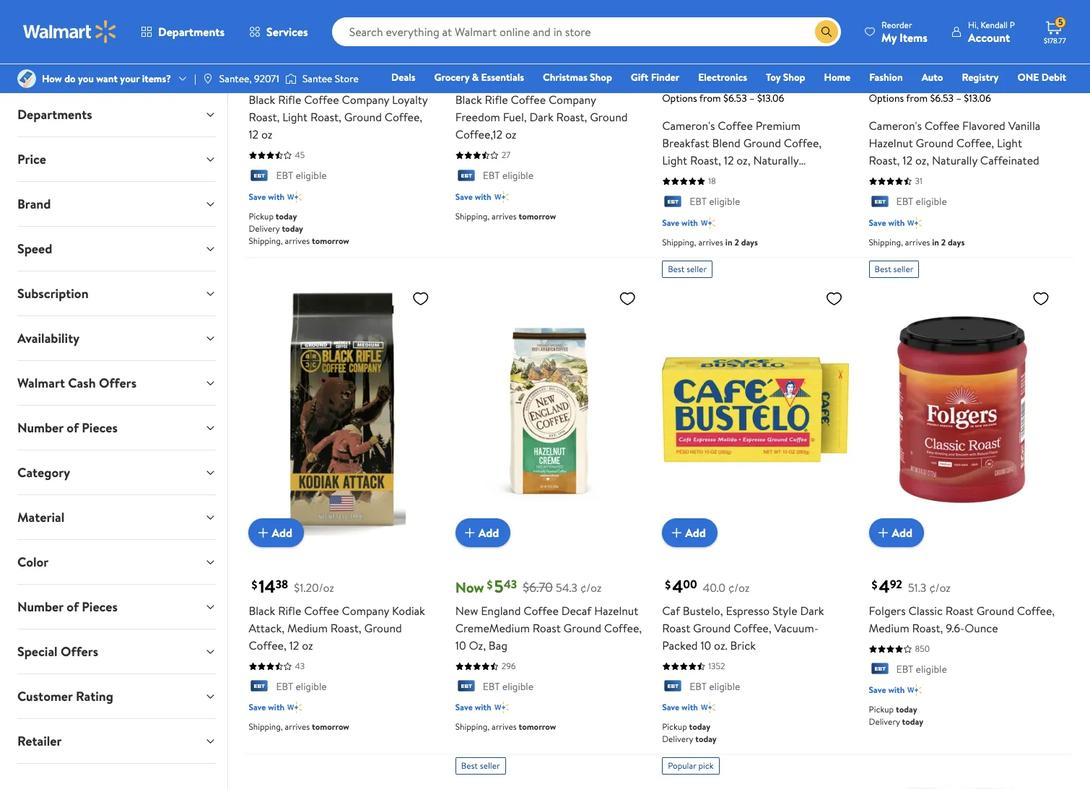 Task type: vqa. For each thing, say whether or not it's contained in the screenshot.
$16.56 in the the 6 pack $16.56 9.9 ¢/oz
no



Task type: locate. For each thing, give the bounding box(es) containing it.
caffeinated inside cameron's coffee flavored vanilla hazelnut ground coffee, light roast, 12 oz, naturally caffeinated
[[981, 153, 1040, 169]]

coffee down $6.70
[[524, 603, 559, 619]]

1 $ 6 53 54.4 ¢/oz options from $6.53 – $13.06 from the left
[[662, 63, 785, 106]]

$ inside $ 4 92 51.3 ¢/oz folgers classic roast ground coffee, medium roast, 9.6-ounce
[[872, 577, 878, 593]]

1 horizontal spatial roast
[[662, 620, 691, 636]]

2 in from the left
[[932, 236, 939, 248]]

0 horizontal spatial best
[[461, 760, 478, 772]]

dark up vacuum-
[[800, 603, 824, 619]]

oz, inside cameron's coffee flavored vanilla hazelnut ground coffee, light roast, 12 oz, naturally caffeinated
[[916, 153, 930, 169]]

naturally inside cameron's coffee premium breakfast blend ground coffee, light roast, 12 oz, naturally caffeinated
[[753, 153, 799, 169]]

offers right cash
[[99, 374, 137, 392]]

0 vertical spatial light
[[282, 109, 308, 125]]

0 horizontal spatial add to cart image
[[254, 524, 272, 542]]

0 horizontal spatial caffeinated
[[662, 170, 722, 186]]

2 from from the left
[[906, 91, 928, 106]]

add button up 38
[[249, 519, 304, 547]]

1 $6.53 from the left
[[724, 91, 747, 106]]

ground inside $ 12 98 $1.08/oz black rifle coffee company freedom fuel, dark roast, ground coffee,12 oz
[[590, 109, 628, 125]]

1 vertical spatial 5
[[494, 574, 504, 599]]

pieces up special offers "tab"
[[82, 598, 118, 616]]

0 horizontal spatial oz,
[[737, 153, 751, 169]]

coffee, inside cameron's coffee premium breakfast blend ground coffee, light roast, 12 oz, naturally caffeinated
[[784, 135, 822, 151]]

company down the store
[[342, 92, 389, 108]]

1 $13.06 from the left
[[757, 91, 785, 106]]

1 shop from the left
[[590, 70, 612, 84]]

0 vertical spatial number of pieces tab
[[6, 406, 228, 450]]

1 shipping, arrives in 2 days from the left
[[662, 236, 758, 248]]

roast inside now $ 5 43 $6.70 54.3 ¢/oz new england coffee decaf hazelnut crememedium roast ground coffee, 10 oz, bag
[[533, 620, 561, 636]]

1 vertical spatial delivery
[[869, 716, 900, 728]]

add to cart image up 92071
[[254, 13, 272, 31]]

light
[[282, 109, 308, 125], [997, 135, 1023, 151], [662, 153, 688, 169]]

0 vertical spatial delivery
[[249, 222, 280, 235]]

0 horizontal spatial delivery
[[249, 222, 280, 235]]

seller
[[687, 263, 707, 275], [894, 263, 914, 275], [480, 760, 500, 772]]

6
[[672, 63, 682, 88], [879, 63, 889, 88]]

ground
[[344, 109, 382, 125], [590, 109, 628, 125], [744, 135, 781, 151], [916, 135, 954, 151], [977, 603, 1015, 619], [364, 620, 402, 636], [564, 620, 601, 636], [693, 620, 731, 636]]

1 horizontal spatial 2
[[942, 236, 946, 248]]

category button
[[6, 451, 228, 495]]

98 inside $ 12 98 $1.08/oz black rifle coffee company loyalty roast, light roast, ground coffee, 12 oz
[[274, 66, 287, 82]]

with for $ 14 38 $1.20/oz black rifle coffee company kodiak attack, medium roast, ground coffee, 12 oz
[[268, 701, 285, 714]]

$ inside now $ 5 43 $6.70 54.3 ¢/oz new england coffee decaf hazelnut crememedium roast ground coffee, 10 oz, bag
[[487, 577, 493, 593]]

caffeinated down "breakfast"
[[662, 170, 722, 186]]

coffee inside $ 14 38 $1.20/oz black rifle coffee company kodiak attack, medium roast, ground coffee, 12 oz
[[304, 603, 339, 619]]

caffeinated for vanilla
[[981, 153, 1040, 169]]

customer rating button
[[6, 674, 228, 719]]

offers right the special in the left of the page
[[61, 643, 98, 661]]

1 vertical spatial number of pieces tab
[[6, 585, 228, 629]]

ebt eligible down 27
[[483, 169, 534, 183]]

0 vertical spatial hazelnut
[[869, 135, 913, 151]]

eligible for $ 14 38 $1.20/oz black rifle coffee company kodiak attack, medium roast, ground coffee, 12 oz
[[296, 680, 327, 694]]

hi, kendall p account
[[968, 18, 1015, 45]]

roast inside $ 4 00 40.0 ¢/oz caf bustelo, espresso style dark roast ground coffee, vacuum- packed 10 oz. brick
[[662, 620, 691, 636]]

rifle for $ 12 98 $1.08/oz black rifle coffee company loyalty roast, light roast, ground coffee, 12 oz
[[278, 92, 301, 108]]

ebt image
[[249, 170, 270, 184], [456, 170, 477, 184], [662, 196, 684, 210], [249, 680, 270, 695]]

$ inside $ 4 00 40.0 ¢/oz caf bustelo, espresso style dark roast ground coffee, vacuum- packed 10 oz. brick
[[665, 577, 671, 593]]

options link for cameron's coffee flavored vanilla hazelnut ground coffee, light roast, 12 oz, naturally caffeinated
[[869, 8, 933, 36]]

espresso
[[726, 603, 770, 619]]

category tab
[[6, 451, 228, 495]]

– down electronics link
[[750, 91, 755, 106]]

add up 38
[[272, 525, 292, 541]]

company down christmas shop
[[549, 92, 596, 108]]

10
[[456, 638, 466, 654], [701, 638, 711, 654]]

add up "grocery & essentials"
[[479, 14, 499, 30]]

27
[[502, 149, 511, 161]]

$ 6 53 54.4 ¢/oz options from $6.53 – $13.06 for flavored
[[869, 63, 991, 106]]

98 inside $ 12 98 $1.08/oz black rifle coffee company freedom fuel, dark roast, ground coffee,12 oz
[[481, 66, 494, 82]]

coffee inside now $ 5 43 $6.70 54.3 ¢/oz new england coffee decaf hazelnut crememedium roast ground coffee, 10 oz, bag
[[524, 603, 559, 619]]

– for flavored
[[956, 91, 962, 106]]

departments tab
[[6, 92, 228, 136]]

number of pieces tab up the category dropdown button
[[6, 406, 228, 450]]

medium for 14
[[287, 620, 328, 636]]

1 horizontal spatial from
[[906, 91, 928, 106]]

cameron's inside cameron's coffee premium breakfast blend ground coffee, light roast, 12 oz, naturally caffeinated
[[662, 118, 715, 134]]

1 horizontal spatial 6
[[879, 63, 889, 88]]

best seller for $ 4 92 51.3 ¢/oz folgers classic roast ground coffee, medium roast, 9.6-ounce
[[875, 263, 914, 275]]

shipping, arrives tomorrow for 14
[[249, 721, 349, 733]]

rifle down essentials
[[485, 92, 508, 108]]

options
[[674, 14, 714, 30], [881, 14, 921, 30], [662, 91, 697, 106], [869, 91, 904, 106]]

0 horizontal spatial roast
[[533, 620, 561, 636]]

6 right gift
[[672, 63, 682, 88]]

2 add to cart image from the left
[[461, 524, 479, 542]]

 image
[[17, 69, 36, 88], [285, 71, 297, 86]]

add to cart image for $ 12 98 $1.08/oz black rifle coffee company freedom fuel, dark roast, ground coffee,12 oz
[[461, 13, 479, 31]]

light up 45
[[282, 109, 308, 125]]

1 horizontal spatial add to cart image
[[461, 524, 479, 542]]

shipping, arrives in 2 days down the 18
[[662, 236, 758, 248]]

rifle inside $ 12 98 $1.08/oz black rifle coffee company loyalty roast, light roast, ground coffee, 12 oz
[[278, 92, 301, 108]]

offers
[[99, 374, 137, 392], [61, 643, 98, 661]]

$ left the 14
[[252, 577, 257, 593]]

0 vertical spatial dark
[[530, 109, 554, 125]]

from for hazelnut
[[906, 91, 928, 106]]

ebt eligible down 850
[[897, 662, 947, 677]]

4 inside $ 4 00 40.0 ¢/oz caf bustelo, espresso style dark roast ground coffee, vacuum- packed 10 oz. brick
[[672, 574, 683, 599]]

1 vertical spatial number of pieces button
[[6, 585, 228, 629]]

black rifle coffee company kodiak attack, medium roast, ground coffee, 12 oz image
[[249, 284, 435, 536]]

$1.08/oz up the "fuel,"
[[500, 69, 540, 85]]

0 horizontal spatial 5
[[494, 574, 504, 599]]

31
[[915, 175, 923, 187]]

1 53 from the left
[[682, 66, 694, 82]]

gift
[[631, 70, 649, 84]]

add button for caf bustelo, espresso style dark roast ground coffee, vacuum-packed 10 oz. brick image
[[662, 519, 718, 547]]

medium inside $ 14 38 $1.20/oz black rifle coffee company kodiak attack, medium roast, ground coffee, 12 oz
[[287, 620, 328, 636]]

light inside cameron's coffee flavored vanilla hazelnut ground coffee, light roast, 12 oz, naturally caffeinated
[[997, 135, 1023, 151]]

add to cart image for $
[[461, 524, 479, 542]]

ebt image for $ 12 98 $1.08/oz black rifle coffee company freedom fuel, dark roast, ground coffee,12 oz
[[456, 170, 477, 184]]

england
[[481, 603, 521, 619]]

0 horizontal spatial pickup
[[249, 210, 274, 222]]

coffee, inside cameron's coffee flavored vanilla hazelnut ground coffee, light roast, 12 oz, naturally caffeinated
[[957, 135, 995, 151]]

cameron's coffee premium breakfast blend ground coffee, light roast, 12 oz, naturally caffeinated image
[[662, 0, 849, 25], [869, 781, 1056, 789]]

1 add to cart image from the left
[[254, 524, 272, 542]]

1 vertical spatial pickup
[[869, 704, 894, 716]]

roast, inside $ 12 98 $1.08/oz black rifle coffee company freedom fuel, dark roast, ground coffee,12 oz
[[556, 109, 587, 125]]

1 medium from the left
[[287, 620, 328, 636]]

add to favorites list, black rifle coffee company kodiak attack, medium roast, ground coffee, 12 oz image
[[412, 289, 430, 307]]

$ left &
[[458, 66, 464, 82]]

add to cart image
[[254, 13, 272, 31], [461, 13, 479, 31], [668, 524, 685, 542]]

98 right &
[[481, 66, 494, 82]]

add button for "new england coffee decaf hazelnut crememedium roast ground coffee, 10 oz, bag" image
[[456, 519, 511, 547]]

retailer tab
[[6, 719, 228, 763]]

2 number of pieces button from the top
[[6, 585, 228, 629]]

1 in from the left
[[726, 236, 733, 248]]

coffee, inside now $ 5 43 $6.70 54.3 ¢/oz new england coffee decaf hazelnut crememedium roast ground coffee, 10 oz, bag
[[604, 620, 642, 636]]

0 horizontal spatial 10
[[456, 638, 466, 654]]

pick
[[699, 760, 714, 772]]

2 horizontal spatial best
[[875, 263, 892, 275]]

2 naturally from the left
[[932, 153, 978, 169]]

departments inside dropdown button
[[17, 105, 92, 123]]

2 horizontal spatial best seller
[[875, 263, 914, 275]]

–
[[750, 91, 755, 106], [956, 91, 962, 106]]

12 inside $ 12 98 $1.08/oz black rifle coffee company freedom fuel, dark roast, ground coffee,12 oz
[[466, 63, 481, 88]]

color tab
[[6, 540, 228, 584]]

1 vertical spatial of
[[67, 598, 79, 616]]

one
[[1018, 70, 1039, 84]]

0 horizontal spatial naturally
[[753, 153, 799, 169]]

0 vertical spatial offers
[[99, 374, 137, 392]]

from down electronics link
[[700, 91, 721, 106]]

roast
[[946, 603, 974, 619], [533, 620, 561, 636], [662, 620, 691, 636]]

walmart plus image for $ 12 98 $1.08/oz black rifle coffee company loyalty roast, light roast, ground coffee, 12 oz
[[288, 190, 302, 204]]

in for blend
[[726, 236, 733, 248]]

1 horizontal spatial options link
[[869, 8, 933, 36]]

2 medium from the left
[[869, 620, 910, 636]]

2 horizontal spatial seller
[[894, 263, 914, 275]]

5 inside now $ 5 43 $6.70 54.3 ¢/oz new england coffee decaf hazelnut crememedium roast ground coffee, 10 oz, bag
[[494, 574, 504, 599]]

rifle down 38
[[278, 603, 301, 619]]

1 horizontal spatial medium
[[869, 620, 910, 636]]

98 for $ 12 98 $1.08/oz black rifle coffee company freedom fuel, dark roast, ground coffee,12 oz
[[481, 66, 494, 82]]

fashion link
[[863, 69, 910, 85]]

material tab
[[6, 495, 228, 539]]

1 horizontal spatial 4
[[879, 574, 890, 599]]

in
[[726, 236, 733, 248], [932, 236, 939, 248]]

1 horizontal spatial oz,
[[916, 153, 930, 169]]

gift finder link
[[625, 69, 686, 85]]

0 horizontal spatial $1.08/oz
[[293, 69, 333, 85]]

1 4 from the left
[[672, 574, 683, 599]]

coffee,
[[385, 109, 423, 125], [784, 135, 822, 151], [957, 135, 995, 151], [1017, 603, 1055, 619], [604, 620, 642, 636], [734, 620, 772, 636], [249, 638, 287, 654]]

4 for $ 4 92 51.3 ¢/oz folgers classic roast ground coffee, medium roast, 9.6-ounce
[[879, 574, 890, 599]]

ebt eligible for $ 12 98 $1.08/oz black rifle coffee company loyalty roast, light roast, ground coffee, 12 oz
[[276, 169, 327, 183]]

1 54.4 from the left
[[700, 69, 723, 85]]

5 up $178.77
[[1059, 16, 1063, 28]]

reorder my items
[[882, 18, 928, 45]]

naturally inside cameron's coffee flavored vanilla hazelnut ground coffee, light roast, 12 oz, naturally caffeinated
[[932, 153, 978, 169]]

12 inside cameron's coffee premium breakfast blend ground coffee, light roast, 12 oz, naturally caffeinated
[[724, 153, 734, 169]]

dark inside $ 12 98 $1.08/oz black rifle coffee company freedom fuel, dark roast, ground coffee,12 oz
[[530, 109, 554, 125]]

1 horizontal spatial  image
[[285, 71, 297, 86]]

2 horizontal spatial roast
[[946, 603, 974, 619]]

2 for hazelnut
[[942, 236, 946, 248]]

2 2 from the left
[[942, 236, 946, 248]]

grocery & essentials link
[[428, 69, 531, 85]]

2 shop from the left
[[783, 70, 806, 84]]

2 cameron's from the left
[[869, 118, 922, 134]]

special offers
[[17, 643, 98, 661]]

save with for $ 12 98 $1.08/oz black rifle coffee company loyalty roast, light roast, ground coffee, 12 oz
[[249, 190, 285, 203]]

delivery
[[249, 222, 280, 235], [869, 716, 900, 728], [662, 733, 693, 745]]

company for $ 14 38 $1.20/oz black rifle coffee company kodiak attack, medium roast, ground coffee, 12 oz
[[342, 603, 389, 619]]

53 right finder
[[682, 66, 694, 82]]

$1.20/oz
[[294, 580, 334, 596]]

2 $13.06 from the left
[[964, 91, 991, 106]]

kodiak
[[392, 603, 425, 619]]

1 vertical spatial pieces
[[82, 598, 118, 616]]

shipping, inside "pickup today delivery today shipping, arrives tomorrow"
[[249, 235, 283, 247]]

1 horizontal spatial 54.4
[[907, 69, 929, 85]]

2 of from the top
[[67, 598, 79, 616]]

2 $ 6 53 54.4 ¢/oz options from $6.53 – $13.06 from the left
[[869, 63, 991, 106]]

add
[[272, 14, 292, 30], [479, 14, 499, 30], [272, 525, 292, 541], [479, 525, 499, 541], [685, 525, 706, 541], [892, 525, 913, 541]]

0 horizontal spatial shop
[[590, 70, 612, 84]]

1 horizontal spatial oz
[[302, 638, 313, 654]]

1 – from the left
[[750, 91, 755, 106]]

oz inside $ 12 98 $1.08/oz black rifle coffee company freedom fuel, dark roast, ground coffee,12 oz
[[505, 127, 517, 143]]

cameron's for blend
[[662, 118, 715, 134]]

bag
[[489, 638, 508, 654]]

 image left how
[[17, 69, 36, 88]]

pickup today delivery today down 850
[[869, 704, 924, 728]]

ground down decaf
[[564, 620, 601, 636]]

1 naturally from the left
[[753, 153, 799, 169]]

1 2 from the left
[[735, 236, 739, 248]]

$ 6 53 54.4 ¢/oz options from $6.53 – $13.06
[[662, 63, 785, 106], [869, 63, 991, 106]]

do
[[64, 71, 76, 86]]

ground inside $ 4 00 40.0 ¢/oz caf bustelo, espresso style dark roast ground coffee, vacuum- packed 10 oz. brick
[[693, 620, 731, 636]]

shop
[[590, 70, 612, 84], [783, 70, 806, 84]]

eligible for now $ 5 43 $6.70 54.3 ¢/oz new england coffee decaf hazelnut crememedium roast ground coffee, 10 oz, bag
[[502, 680, 534, 694]]

add to cart image for $ 12 98 $1.08/oz black rifle coffee company loyalty roast, light roast, ground coffee, 12 oz
[[254, 13, 272, 31]]

51.3
[[908, 580, 927, 596]]

add to cart image up &
[[461, 13, 479, 31]]

10 left oz.
[[701, 638, 711, 654]]

add button up 00
[[662, 519, 718, 547]]

oz down 92071
[[261, 127, 273, 143]]

1 horizontal spatial departments
[[158, 24, 225, 40]]

of
[[67, 419, 79, 437], [67, 598, 79, 616]]

2 horizontal spatial pickup
[[869, 704, 894, 716]]

0 vertical spatial 43
[[504, 577, 517, 593]]

1 horizontal spatial cameron's
[[869, 118, 922, 134]]

1 horizontal spatial 53
[[889, 66, 901, 82]]

ground up 31
[[916, 135, 954, 151]]

how
[[42, 71, 62, 86]]

save with for $ 12 98 $1.08/oz black rifle coffee company freedom fuel, dark roast, ground coffee,12 oz
[[456, 190, 491, 203]]

oz inside $ 12 98 $1.08/oz black rifle coffee company loyalty roast, light roast, ground coffee, 12 oz
[[261, 127, 273, 143]]

2 4 from the left
[[879, 574, 890, 599]]

54.4 right fashion
[[907, 69, 929, 85]]

tab
[[6, 764, 228, 789]]

1 horizontal spatial best seller
[[668, 263, 707, 275]]

company for $ 12 98 $1.08/oz black rifle coffee company freedom fuel, dark roast, ground coffee,12 oz
[[549, 92, 596, 108]]

1 horizontal spatial best
[[668, 263, 685, 275]]

brand tab
[[6, 182, 228, 226]]

shop for christmas shop
[[590, 70, 612, 84]]

1 $1.08/oz from the left
[[293, 69, 333, 85]]

1 98 from the left
[[274, 66, 287, 82]]

crememedium
[[456, 620, 530, 636]]

naturally down premium
[[753, 153, 799, 169]]

0 vertical spatial number of pieces
[[17, 419, 118, 437]]

0 horizontal spatial pickup today delivery today
[[662, 721, 717, 745]]

ground inside cameron's coffee flavored vanilla hazelnut ground coffee, light roast, 12 oz, naturally caffeinated
[[916, 135, 954, 151]]

2 days from the left
[[948, 236, 965, 248]]

walmart plus image
[[701, 216, 716, 230], [908, 216, 922, 230], [908, 683, 922, 698], [494, 701, 509, 715]]

add for add button over 92071
[[272, 14, 292, 30]]

ebt image down coffee,12
[[456, 170, 477, 184]]

with
[[268, 190, 285, 203], [475, 190, 491, 203], [682, 216, 698, 229], [889, 216, 905, 229], [889, 684, 905, 696], [268, 701, 285, 714], [475, 701, 491, 714], [682, 701, 698, 714]]

98 left "santee"
[[274, 66, 287, 82]]

10 inside now $ 5 43 $6.70 54.3 ¢/oz new england coffee decaf hazelnut crememedium roast ground coffee, 10 oz, bag
[[456, 638, 466, 654]]

black inside $ 14 38 $1.20/oz black rifle coffee company kodiak attack, medium roast, ground coffee, 12 oz
[[249, 603, 275, 619]]

medium down folgers
[[869, 620, 910, 636]]

0 horizontal spatial hazelnut
[[594, 603, 639, 619]]

1 horizontal spatial 5
[[1059, 16, 1063, 28]]

of for 1st number of pieces tab from the top
[[67, 419, 79, 437]]

12
[[259, 63, 274, 88], [466, 63, 481, 88], [249, 127, 259, 143], [724, 153, 734, 169], [903, 153, 913, 169], [289, 638, 299, 654]]

coffee up blend
[[718, 118, 753, 134]]

roast up 9.6- at the bottom of the page
[[946, 603, 974, 619]]

1 horizontal spatial $13.06
[[964, 91, 991, 106]]

save for now $ 5 43 $6.70 54.3 ¢/oz new england coffee decaf hazelnut crememedium roast ground coffee, 10 oz, bag
[[456, 701, 473, 714]]

¢/oz right 51.3
[[930, 580, 951, 596]]

tomorrow
[[519, 210, 556, 222], [312, 235, 349, 247], [312, 721, 349, 733], [519, 721, 556, 733]]

0 horizontal spatial dark
[[530, 109, 554, 125]]

black for $ 12 98 $1.08/oz black rifle coffee company freedom fuel, dark roast, ground coffee,12 oz
[[456, 92, 482, 108]]

folgers
[[869, 603, 906, 619]]

2 – from the left
[[956, 91, 962, 106]]

add to cart image
[[254, 524, 272, 542], [461, 524, 479, 542], [875, 524, 892, 542]]

1 horizontal spatial naturally
[[932, 153, 978, 169]]

2 horizontal spatial delivery
[[869, 716, 900, 728]]

2 vertical spatial pickup
[[662, 721, 687, 733]]

of down 'walmart cash offers'
[[67, 419, 79, 437]]

$ inside $ 14 38 $1.20/oz black rifle coffee company kodiak attack, medium roast, ground coffee, 12 oz
[[252, 577, 257, 593]]

1 vertical spatial departments
[[17, 105, 92, 123]]

1 horizontal spatial pickup
[[662, 721, 687, 733]]

$6.53 down electronics link
[[724, 91, 747, 106]]

customer rating tab
[[6, 674, 228, 719]]

ground down kodiak at the bottom of page
[[364, 620, 402, 636]]

caffeinated inside cameron's coffee premium breakfast blend ground coffee, light roast, 12 oz, naturally caffeinated
[[662, 170, 722, 186]]

1 of from the top
[[67, 419, 79, 437]]

coffee
[[304, 92, 339, 108], [511, 92, 546, 108], [718, 118, 753, 134], [925, 118, 960, 134], [304, 603, 339, 619], [524, 603, 559, 619]]

color button
[[6, 540, 228, 584]]

add to cart image up the 14
[[254, 524, 272, 542]]

options link up sponsored
[[869, 8, 933, 36]]

3 add to cart image from the left
[[875, 524, 892, 542]]

1 10 from the left
[[456, 638, 466, 654]]

$ inside $ 12 98 $1.08/oz black rifle coffee company freedom fuel, dark roast, ground coffee,12 oz
[[458, 66, 464, 82]]

1 horizontal spatial –
[[956, 91, 962, 106]]

0 horizontal spatial days
[[741, 236, 758, 248]]

1 number of pieces button from the top
[[6, 406, 228, 450]]

ebt image
[[869, 196, 891, 210], [869, 663, 891, 678], [456, 680, 477, 695], [662, 680, 684, 695]]

add to cart image up the '92'
[[875, 524, 892, 542]]

53 down sponsored
[[889, 66, 901, 82]]

1 horizontal spatial in
[[932, 236, 939, 248]]

arrives inside "pickup today delivery today shipping, arrives tomorrow"
[[285, 235, 310, 247]]

options down finder
[[662, 91, 697, 106]]

$1.08/oz
[[293, 69, 333, 85], [500, 69, 540, 85]]

¢/oz inside $ 4 00 40.0 ¢/oz caf bustelo, espresso style dark roast ground coffee, vacuum- packed 10 oz. brick
[[728, 580, 750, 596]]

1 6 from the left
[[672, 63, 682, 88]]

eligible for $ 4 00 40.0 ¢/oz caf bustelo, espresso style dark roast ground coffee, vacuum- packed 10 oz. brick
[[709, 680, 740, 694]]

of for 1st number of pieces tab from the bottom of the page
[[67, 598, 79, 616]]

43 down $ 14 38 $1.20/oz black rifle coffee company kodiak attack, medium roast, ground coffee, 12 oz
[[295, 660, 305, 672]]

ebt for $ 4 92 51.3 ¢/oz folgers classic roast ground coffee, medium roast, 9.6-ounce
[[897, 662, 914, 677]]

add to cart image up 00
[[668, 524, 685, 542]]

0 horizontal spatial 43
[[295, 660, 305, 672]]

2 options link from the left
[[869, 8, 933, 36]]

0 vertical spatial 5
[[1059, 16, 1063, 28]]

roast up packed
[[662, 620, 691, 636]]

1 vertical spatial number of pieces
[[17, 598, 118, 616]]

2 $6.53 from the left
[[930, 91, 954, 106]]

add up 00
[[685, 525, 706, 541]]

light down "breakfast"
[[662, 153, 688, 169]]

style
[[773, 603, 798, 619]]

2 98 from the left
[[481, 66, 494, 82]]

1 vertical spatial offers
[[61, 643, 98, 661]]

 image right 92071
[[285, 71, 297, 86]]

$ 6 53 54.4 ¢/oz options from $6.53 – $13.06 down items
[[869, 63, 991, 106]]

tomorrow for 14
[[312, 721, 349, 733]]

 image
[[202, 73, 214, 84]]

add to favorites list, new england coffee decaf hazelnut crememedium roast ground coffee, 10 oz, bag image
[[619, 289, 636, 307]]

$ 4 92 51.3 ¢/oz folgers classic roast ground coffee, medium roast, 9.6-ounce
[[869, 574, 1055, 636]]

1 horizontal spatial days
[[948, 236, 965, 248]]

naturally down flavored
[[932, 153, 978, 169]]

brick
[[730, 638, 756, 654]]

delivery for $ 4 00 40.0 ¢/oz caf bustelo, espresso style dark roast ground coffee, vacuum- packed 10 oz. brick
[[662, 733, 693, 745]]

2 shipping, arrives in 2 days from the left
[[869, 236, 965, 248]]

0 horizontal spatial –
[[750, 91, 755, 106]]

2 number of pieces from the top
[[17, 598, 118, 616]]

black inside $ 12 98 $1.08/oz black rifle coffee company loyalty roast, light roast, ground coffee, 12 oz
[[249, 92, 275, 108]]

pickup today delivery today up "popular pick"
[[662, 721, 717, 745]]

auto
[[922, 70, 943, 84]]

pickup today delivery today for $ 4 00 40.0 ¢/oz caf bustelo, espresso style dark roast ground coffee, vacuum- packed 10 oz. brick
[[662, 721, 717, 745]]

6 for cameron's coffee premium breakfast blend ground coffee, light roast, 12 oz, naturally caffeinated
[[672, 63, 682, 88]]

1 vertical spatial dark
[[800, 603, 824, 619]]

number of pieces up special offers
[[17, 598, 118, 616]]

1 vertical spatial number
[[17, 598, 63, 616]]

walmart plus image for $ 14 38 $1.20/oz black rifle coffee company kodiak attack, medium roast, ground coffee, 12 oz
[[288, 701, 302, 715]]

54.4 for blend
[[700, 69, 723, 85]]

1 horizontal spatial $6.53
[[930, 91, 954, 106]]

$ down services popup button
[[252, 66, 257, 82]]

hazelnut inside now $ 5 43 $6.70 54.3 ¢/oz new england coffee decaf hazelnut crememedium roast ground coffee, 10 oz, bag
[[594, 603, 639, 619]]

coffee down "santee"
[[304, 92, 339, 108]]

number of pieces down 'walmart cash offers'
[[17, 419, 118, 437]]

ebt image down attack,
[[249, 680, 270, 695]]

deals link
[[385, 69, 422, 85]]

oz inside $ 14 38 $1.20/oz black rifle coffee company kodiak attack, medium roast, ground coffee, 12 oz
[[302, 638, 313, 654]]

roast, inside $ 4 92 51.3 ¢/oz folgers classic roast ground coffee, medium roast, 9.6-ounce
[[912, 620, 943, 636]]

ebt eligible for $ 4 92 51.3 ¢/oz folgers classic roast ground coffee, medium roast, 9.6-ounce
[[897, 662, 947, 677]]

2 54.4 from the left
[[907, 69, 929, 85]]

$ down sponsored
[[872, 66, 878, 82]]

0 horizontal spatial 2
[[735, 236, 739, 248]]

$1.08/oz for $ 12 98 $1.08/oz black rifle coffee company freedom fuel, dark roast, ground coffee,12 oz
[[500, 69, 540, 85]]

add to favorites list, folgers classic roast ground coffee, medium roast, 9.6-ounce image
[[1033, 289, 1050, 307]]

ground up oz.
[[693, 620, 731, 636]]

subscription
[[17, 285, 89, 303]]

save for $ 12 98 $1.08/oz black rifle coffee company freedom fuel, dark roast, ground coffee,12 oz
[[456, 190, 473, 203]]

1 horizontal spatial $1.08/oz
[[500, 69, 540, 85]]

0 vertical spatial departments
[[158, 24, 225, 40]]

number of pieces
[[17, 419, 118, 437], [17, 598, 118, 616]]

$ left 00
[[665, 577, 671, 593]]

black up attack,
[[249, 603, 275, 619]]

1 vertical spatial cameron's coffee premium breakfast blend ground coffee, light roast, 12 oz, naturally caffeinated image
[[869, 781, 1056, 789]]

number of pieces tab up special offers dropdown button
[[6, 585, 228, 629]]

light inside cameron's coffee premium breakfast blend ground coffee, light roast, 12 oz, naturally caffeinated
[[662, 153, 688, 169]]

1 horizontal spatial hazelnut
[[869, 135, 913, 151]]

ebt eligible down 296
[[483, 680, 534, 694]]

pickup inside "pickup today delivery today shipping, arrives tomorrow"
[[249, 210, 274, 222]]

1 options link from the left
[[662, 8, 726, 36]]

add for add button related to folgers classic roast ground coffee, medium roast, 9.6-ounce image
[[892, 525, 913, 541]]

9.6-
[[946, 620, 965, 636]]

$1.08/oz for $ 12 98 $1.08/oz black rifle coffee company loyalty roast, light roast, ground coffee, 12 oz
[[293, 69, 333, 85]]

new england coffee decaf hazelnut crememedium roast ground coffee, 10 oz, bag image
[[456, 284, 642, 536]]

cameron's down "fashion" link
[[869, 118, 922, 134]]

delivery for $ 4 92 51.3 ¢/oz folgers classic roast ground coffee, medium roast, 9.6-ounce
[[869, 716, 900, 728]]

4 inside $ 4 92 51.3 ¢/oz folgers classic roast ground coffee, medium roast, 9.6-ounce
[[879, 574, 890, 599]]

– down registry link
[[956, 91, 962, 106]]

1 oz, from the left
[[737, 153, 751, 169]]

pickup today delivery today shipping, arrives tomorrow
[[249, 210, 349, 247]]

$6.70
[[523, 578, 553, 596]]

$1.08/oz inside $ 12 98 $1.08/oz black rifle coffee company loyalty roast, light roast, ground coffee, 12 oz
[[293, 69, 333, 85]]

walmart plus image
[[288, 190, 302, 204], [494, 190, 509, 204], [288, 701, 302, 715], [701, 701, 716, 715]]

decaf
[[562, 603, 592, 619]]

oz, up 31
[[916, 153, 930, 169]]

add button up the '92'
[[869, 519, 924, 547]]

ebt image for $ 14 38 $1.20/oz black rifle coffee company kodiak attack, medium roast, ground coffee, 12 oz
[[249, 680, 270, 695]]

0 horizontal spatial $13.06
[[757, 91, 785, 106]]

walmart cash offers button
[[6, 361, 228, 405]]

medium right attack,
[[287, 620, 328, 636]]

ground inside cameron's coffee premium breakfast blend ground coffee, light roast, 12 oz, naturally caffeinated
[[744, 135, 781, 151]]

retailer
[[17, 732, 62, 750]]

number of pieces button for 1st number of pieces tab from the bottom of the page
[[6, 585, 228, 629]]

company inside $ 12 98 $1.08/oz black rifle coffee company freedom fuel, dark roast, ground coffee,12 oz
[[549, 92, 596, 108]]

offers inside "tab"
[[61, 643, 98, 661]]

departments
[[158, 24, 225, 40], [17, 105, 92, 123]]

$ 14 38 $1.20/oz black rifle coffee company kodiak attack, medium roast, ground coffee, 12 oz
[[249, 574, 425, 654]]

arrives
[[492, 210, 517, 222], [285, 235, 310, 247], [699, 236, 724, 248], [905, 236, 930, 248], [285, 721, 310, 733], [492, 721, 517, 733]]

in for hazelnut
[[932, 236, 939, 248]]

rating
[[76, 687, 113, 706]]

hazelnut down fashion
[[869, 135, 913, 151]]

number of pieces tab
[[6, 406, 228, 450], [6, 585, 228, 629]]

options up finder
[[674, 14, 714, 30]]

debit
[[1042, 70, 1067, 84]]

0 horizontal spatial 98
[[274, 66, 287, 82]]

add up the '92'
[[892, 525, 913, 541]]

1 horizontal spatial shipping, arrives in 2 days
[[869, 236, 965, 248]]

43
[[504, 577, 517, 593], [295, 660, 305, 672]]

number of pieces button up special offers dropdown button
[[6, 585, 228, 629]]

ebt image up "pickup today delivery today shipping, arrives tomorrow"
[[249, 170, 270, 184]]

2 oz, from the left
[[916, 153, 930, 169]]

1 vertical spatial caffeinated
[[662, 170, 722, 186]]

light for cameron's coffee flavored vanilla hazelnut ground coffee, light roast, 12 oz, naturally caffeinated
[[997, 135, 1023, 151]]

of up special offers
[[67, 598, 79, 616]]

0 horizontal spatial light
[[282, 109, 308, 125]]

oz
[[261, 127, 273, 143], [505, 127, 517, 143], [302, 638, 313, 654]]

54.4 right finder
[[700, 69, 723, 85]]

0 vertical spatial caffeinated
[[981, 153, 1040, 169]]

shipping, arrives tomorrow
[[456, 210, 556, 222], [249, 721, 349, 733], [456, 721, 556, 733]]

my
[[882, 29, 897, 45]]

0 horizontal spatial from
[[700, 91, 721, 106]]

1 cameron's from the left
[[662, 118, 715, 134]]

1 horizontal spatial pickup today delivery today
[[869, 704, 924, 728]]

company inside $ 14 38 $1.20/oz black rifle coffee company kodiak attack, medium roast, ground coffee, 12 oz
[[342, 603, 389, 619]]

toy shop
[[766, 70, 806, 84]]

cameron's inside cameron's coffee flavored vanilla hazelnut ground coffee, light roast, 12 oz, naturally caffeinated
[[869, 118, 922, 134]]

2 horizontal spatial add to cart image
[[875, 524, 892, 542]]

black rifle coffee company freedom fuel, dark roast, ground coffee,12 oz image
[[456, 0, 642, 25]]

1 days from the left
[[741, 236, 758, 248]]

oz, inside cameron's coffee premium breakfast blend ground coffee, light roast, 12 oz, naturally caffeinated
[[737, 153, 751, 169]]

92
[[890, 577, 903, 593]]

2 53 from the left
[[889, 66, 901, 82]]

1 horizontal spatial 43
[[504, 577, 517, 593]]

0 horizontal spatial $ 6 53 54.4 ¢/oz options from $6.53 – $13.06
[[662, 63, 785, 106]]

light for cameron's coffee premium breakfast blend ground coffee, light roast, 12 oz, naturally caffeinated
[[662, 153, 688, 169]]

maxwell house original roast ground coffee, 30.6 oz. canister image
[[662, 781, 849, 789]]

$178.77
[[1044, 35, 1066, 45]]

shipping, arrives tomorrow for $
[[456, 721, 556, 733]]

coffee,12
[[456, 127, 503, 143]]

$6.53 for flavored
[[930, 91, 954, 106]]

rifle down 92071
[[278, 92, 301, 108]]

1 horizontal spatial cameron's coffee premium breakfast blend ground coffee, light roast, 12 oz, naturally caffeinated image
[[869, 781, 1056, 789]]

¢/oz left toy
[[725, 69, 747, 85]]

1 vertical spatial hazelnut
[[594, 603, 639, 619]]

add for add button corresponding to black rifle coffee company kodiak attack, medium roast, ground coffee, 12 oz image
[[272, 525, 292, 541]]

pieces
[[82, 419, 118, 437], [82, 598, 118, 616]]

blend
[[712, 135, 741, 151]]

pickup
[[249, 210, 274, 222], [869, 704, 894, 716], [662, 721, 687, 733]]

oz down the "fuel,"
[[505, 127, 517, 143]]

special offers tab
[[6, 630, 228, 674]]

medium inside $ 4 92 51.3 ¢/oz folgers classic roast ground coffee, medium roast, 9.6-ounce
[[869, 620, 910, 636]]

2 6 from the left
[[879, 63, 889, 88]]

hazelnut right decaf
[[594, 603, 639, 619]]

1 from from the left
[[700, 91, 721, 106]]

0 horizontal spatial $6.53
[[724, 91, 747, 106]]

ebt eligible for now $ 5 43 $6.70 54.3 ¢/oz new england coffee decaf hazelnut crememedium roast ground coffee, 10 oz, bag
[[483, 680, 534, 694]]

¢/oz inside $ 4 92 51.3 ¢/oz folgers classic roast ground coffee, medium roast, 9.6-ounce
[[930, 580, 951, 596]]

best seller for $ 4 00 40.0 ¢/oz caf bustelo, espresso style dark roast ground coffee, vacuum- packed 10 oz. brick
[[668, 263, 707, 275]]

rifle inside $ 14 38 $1.20/oz black rifle coffee company kodiak attack, medium roast, ground coffee, 12 oz
[[278, 603, 301, 619]]

1 horizontal spatial 98
[[481, 66, 494, 82]]

2 $1.08/oz from the left
[[500, 69, 540, 85]]

1 horizontal spatial add to cart image
[[461, 13, 479, 31]]

add to cart image up now
[[461, 524, 479, 542]]

6 for cameron's coffee flavored vanilla hazelnut ground coffee, light roast, 12 oz, naturally caffeinated
[[879, 63, 889, 88]]

black up "freedom"
[[456, 92, 482, 108]]

walmart plus image down 850
[[908, 683, 922, 698]]

2 vertical spatial light
[[662, 153, 688, 169]]

black inside $ 12 98 $1.08/oz black rifle coffee company freedom fuel, dark roast, ground coffee,12 oz
[[456, 92, 482, 108]]

save for $ 12 98 $1.08/oz black rifle coffee company loyalty roast, light roast, ground coffee, 12 oz
[[249, 190, 266, 203]]

2 horizontal spatial oz
[[505, 127, 517, 143]]

ground down premium
[[744, 135, 781, 151]]

2 10 from the left
[[701, 638, 711, 654]]

best for $ 4 92 51.3 ¢/oz folgers classic roast ground coffee, medium roast, 9.6-ounce
[[875, 263, 892, 275]]

¢/oz inside now $ 5 43 $6.70 54.3 ¢/oz new england coffee decaf hazelnut crememedium roast ground coffee, 10 oz, bag
[[580, 580, 602, 596]]

0 vertical spatial number of pieces button
[[6, 406, 228, 450]]

add to favorites list, caf bustelo, espresso style dark roast ground coffee, vacuum-packed 10 oz. brick image
[[826, 289, 843, 307]]

0 vertical spatial pickup
[[249, 210, 274, 222]]

$ 6 53 54.4 ¢/oz options from $6.53 – $13.06 for premium
[[662, 63, 785, 106]]

0 horizontal spatial  image
[[17, 69, 36, 88]]

company inside $ 12 98 $1.08/oz black rifle coffee company loyalty roast, light roast, ground coffee, 12 oz
[[342, 92, 389, 108]]

options link for cameron's coffee premium breakfast blend ground coffee, light roast, 12 oz, naturally caffeinated
[[662, 8, 726, 36]]

save
[[249, 190, 266, 203], [456, 190, 473, 203], [662, 216, 680, 229], [869, 216, 886, 229], [869, 684, 886, 696], [249, 701, 266, 714], [456, 701, 473, 714], [662, 701, 680, 714]]

850
[[915, 643, 930, 655]]

coffee up the "fuel,"
[[511, 92, 546, 108]]

rifle inside $ 12 98 $1.08/oz black rifle coffee company freedom fuel, dark roast, ground coffee,12 oz
[[485, 92, 508, 108]]

0 horizontal spatial add to cart image
[[254, 13, 272, 31]]

$1.08/oz inside $ 12 98 $1.08/oz black rifle coffee company freedom fuel, dark roast, ground coffee,12 oz
[[500, 69, 540, 85]]



Task type: describe. For each thing, give the bounding box(es) containing it.
black for $ 12 98 $1.08/oz black rifle coffee company loyalty roast, light roast, ground coffee, 12 oz
[[249, 92, 275, 108]]

ebt image for $ 12 98 $1.08/oz black rifle coffee company loyalty roast, light roast, ground coffee, 12 oz
[[249, 170, 270, 184]]

coffee inside $ 12 98 $1.08/oz black rifle coffee company loyalty roast, light roast, ground coffee, 12 oz
[[304, 92, 339, 108]]

ground inside $ 12 98 $1.08/oz black rifle coffee company loyalty roast, light roast, ground coffee, 12 oz
[[344, 109, 382, 125]]

items?
[[142, 71, 171, 86]]

ebt image down "breakfast"
[[662, 196, 684, 210]]

walmart+
[[1024, 90, 1067, 105]]

2 pieces from the top
[[82, 598, 118, 616]]

coffee, inside $ 14 38 $1.20/oz black rifle coffee company kodiak attack, medium roast, ground coffee, 12 oz
[[249, 638, 287, 654]]

walmart plus image for $ 12 98 $1.08/oz black rifle coffee company freedom fuel, dark roast, ground coffee,12 oz
[[494, 190, 509, 204]]

5 $178.77
[[1044, 16, 1066, 45]]

ebt eligible for $ 14 38 $1.20/oz black rifle coffee company kodiak attack, medium roast, ground coffee, 12 oz
[[276, 680, 327, 694]]

retailer button
[[6, 719, 228, 763]]

coffee, inside $ 12 98 $1.08/oz black rifle coffee company loyalty roast, light roast, ground coffee, 12 oz
[[385, 109, 423, 125]]

add button up "grocery & essentials"
[[456, 8, 511, 36]]

ebt for $ 12 98 $1.08/oz black rifle coffee company loyalty roast, light roast, ground coffee, 12 oz
[[276, 169, 293, 183]]

shipping, arrives in 2 days for cameron's coffee premium breakfast blend ground coffee, light roast, 12 oz, naturally caffeinated
[[662, 236, 758, 248]]

45
[[295, 149, 305, 161]]

tomorrow for $
[[519, 721, 556, 733]]

ebt eligible down the 18
[[690, 195, 740, 209]]

reorder
[[882, 18, 912, 31]]

with for $ 4 92 51.3 ¢/oz folgers classic roast ground coffee, medium roast, 9.6-ounce
[[889, 684, 905, 696]]

98 for $ 12 98 $1.08/oz black rifle coffee company loyalty roast, light roast, ground coffee, 12 oz
[[274, 66, 287, 82]]

ebt eligible down 31
[[897, 195, 947, 209]]

items
[[900, 29, 928, 45]]

roast inside $ 4 92 51.3 ¢/oz folgers classic roast ground coffee, medium roast, 9.6-ounce
[[946, 603, 974, 619]]

with for $ 12 98 $1.08/oz black rifle coffee company loyalty roast, light roast, ground coffee, 12 oz
[[268, 190, 285, 203]]

walmart
[[17, 374, 65, 392]]

vanilla
[[1009, 118, 1041, 134]]

walmart plus image down 296
[[494, 701, 509, 715]]

naturally for premium
[[753, 153, 799, 169]]

10 inside $ 4 00 40.0 ¢/oz caf bustelo, espresso style dark roast ground coffee, vacuum- packed 10 oz. brick
[[701, 638, 711, 654]]

coffee inside cameron's coffee flavored vanilla hazelnut ground coffee, light roast, 12 oz, naturally caffeinated
[[925, 118, 960, 134]]

0 horizontal spatial seller
[[480, 760, 500, 772]]

home
[[824, 70, 851, 84]]

black for $ 14 38 $1.20/oz black rifle coffee company kodiak attack, medium roast, ground coffee, 12 oz
[[249, 603, 275, 619]]

walmart image
[[23, 20, 117, 43]]

12 inside cameron's coffee flavored vanilla hazelnut ground coffee, light roast, 12 oz, naturally caffeinated
[[903, 153, 913, 169]]

flavored
[[963, 118, 1006, 134]]

save with for $ 4 92 51.3 ¢/oz folgers classic roast ground coffee, medium roast, 9.6-ounce
[[869, 684, 905, 696]]

walmart plus image down the 18
[[701, 216, 716, 230]]

speed tab
[[6, 227, 228, 271]]

oz for 12
[[261, 127, 273, 143]]

0 horizontal spatial cameron's coffee premium breakfast blend ground coffee, light roast, 12 oz, naturally caffeinated image
[[662, 0, 849, 25]]

rifle for $ 12 98 $1.08/oz black rifle coffee company freedom fuel, dark roast, ground coffee,12 oz
[[485, 92, 508, 108]]

walmart plus image down 31
[[908, 216, 922, 230]]

registry link
[[956, 69, 1005, 85]]

electronics link
[[692, 69, 754, 85]]

subscription tab
[[6, 272, 228, 316]]

roast, inside cameron's coffee premium breakfast blend ground coffee, light roast, 12 oz, naturally caffeinated
[[690, 153, 721, 169]]

coffee inside cameron's coffee premium breakfast blend ground coffee, light roast, 12 oz, naturally caffeinated
[[718, 118, 753, 134]]

freedom
[[456, 109, 500, 125]]

brand button
[[6, 182, 228, 226]]

availability
[[17, 329, 80, 347]]

price tab
[[6, 137, 228, 181]]

caffeinated for breakfast
[[662, 170, 722, 186]]

christmas shop link
[[537, 69, 619, 85]]

ebt eligible for $ 4 00 40.0 ¢/oz caf bustelo, espresso style dark roast ground coffee, vacuum- packed 10 oz. brick
[[690, 680, 740, 694]]

save for $ 4 92 51.3 ¢/oz folgers classic roast ground coffee, medium roast, 9.6-ounce
[[869, 684, 886, 696]]

add button for black rifle coffee company kodiak attack, medium roast, ground coffee, 12 oz image
[[249, 519, 304, 547]]

add button for folgers classic roast ground coffee, medium roast, 9.6-ounce image
[[869, 519, 924, 547]]

fashion
[[870, 70, 903, 84]]

hazelnut inside cameron's coffee flavored vanilla hazelnut ground coffee, light roast, 12 oz, naturally caffeinated
[[869, 135, 913, 151]]

coffee, inside $ 4 00 40.0 ¢/oz caf bustelo, espresso style dark roast ground coffee, vacuum- packed 10 oz. brick
[[734, 620, 772, 636]]

seller for $ 4 92 51.3 ¢/oz folgers classic roast ground coffee, medium roast, 9.6-ounce
[[894, 263, 914, 275]]

ebt image for 5
[[456, 680, 477, 695]]

cameron's coffee premium breakfast blend ground coffee, light roast, 12 oz, naturally caffeinated
[[662, 118, 822, 186]]

ground inside $ 4 92 51.3 ¢/oz folgers classic roast ground coffee, medium roast, 9.6-ounce
[[977, 603, 1015, 619]]

$ 12 98 $1.08/oz black rifle coffee company loyalty roast, light roast, ground coffee, 12 oz
[[249, 63, 428, 143]]

departments button
[[129, 14, 237, 49]]

kendall
[[981, 18, 1008, 31]]

ebt for $ 4 00 40.0 ¢/oz caf bustelo, espresso style dark roast ground coffee, vacuum- packed 10 oz. brick
[[690, 680, 707, 694]]

material button
[[6, 495, 228, 539]]

eligible for $ 4 92 51.3 ¢/oz folgers classic roast ground coffee, medium roast, 9.6-ounce
[[916, 662, 947, 677]]

options down fashion
[[869, 91, 904, 106]]

walmart cash offers
[[17, 374, 137, 392]]

oz for 14
[[302, 638, 313, 654]]

now
[[456, 578, 484, 597]]

how do you want your items?
[[42, 71, 171, 86]]

ebt eligible for $ 12 98 $1.08/oz black rifle coffee company freedom fuel, dark roast, ground coffee,12 oz
[[483, 169, 534, 183]]

special offers button
[[6, 630, 228, 674]]

medium for 4
[[869, 620, 910, 636]]

from for blend
[[700, 91, 721, 106]]

$ 4 00 40.0 ¢/oz caf bustelo, espresso style dark roast ground coffee, vacuum- packed 10 oz. brick
[[662, 574, 824, 654]]

4 for $ 4 00 40.0 ¢/oz caf bustelo, espresso style dark roast ground coffee, vacuum- packed 10 oz. brick
[[672, 574, 683, 599]]

new
[[456, 603, 478, 619]]

departments inside popup button
[[158, 24, 225, 40]]

54.4 for hazelnut
[[907, 69, 929, 85]]

home link
[[818, 69, 857, 85]]

one debit link
[[1011, 69, 1073, 85]]

oz,
[[469, 638, 486, 654]]

essentials
[[481, 70, 524, 84]]

$6.53 for premium
[[724, 91, 747, 106]]

add for caf bustelo, espresso style dark roast ground coffee, vacuum-packed 10 oz. brick image add button
[[685, 525, 706, 541]]

$ inside $ 12 98 $1.08/oz black rifle coffee company loyalty roast, light roast, ground coffee, 12 oz
[[252, 66, 257, 82]]

1 vertical spatial 43
[[295, 660, 305, 672]]

offers inside tab
[[99, 374, 137, 392]]

popular
[[668, 760, 697, 772]]

54.3
[[556, 580, 578, 596]]

0 horizontal spatial best seller
[[461, 760, 500, 772]]

classic
[[909, 603, 943, 619]]

loyalty
[[392, 92, 428, 108]]

cameron's coffee flavored vanilla hazelnut ground coffee, light roast, 12 oz, naturally caffeinated image
[[869, 0, 1056, 25]]

your
[[120, 71, 140, 86]]

ebt image for 00
[[662, 680, 684, 695]]

delivery inside "pickup today delivery today shipping, arrives tomorrow"
[[249, 222, 280, 235]]

1 number of pieces from the top
[[17, 419, 118, 437]]

save for $ 4 00 40.0 ¢/oz caf bustelo, espresso style dark roast ground coffee, vacuum- packed 10 oz. brick
[[662, 701, 680, 714]]

one debit walmart+
[[1018, 70, 1067, 105]]

popular pick
[[668, 760, 714, 772]]

search icon image
[[821, 26, 833, 38]]

5 inside 5 $178.77
[[1059, 16, 1063, 28]]

eligible for $ 12 98 $1.08/oz black rifle coffee company loyalty roast, light roast, ground coffee, 12 oz
[[296, 169, 327, 183]]

tomorrow inside "pickup today delivery today shipping, arrives tomorrow"
[[312, 235, 349, 247]]

availability button
[[6, 316, 228, 360]]

pickup for $ 4 92 51.3 ¢/oz folgers classic roast ground coffee, medium roast, 9.6-ounce
[[869, 704, 894, 716]]

pickup for $ 4 00 40.0 ¢/oz caf bustelo, espresso style dark roast ground coffee, vacuum- packed 10 oz. brick
[[662, 721, 687, 733]]

store
[[335, 71, 359, 86]]

santee
[[303, 71, 333, 86]]

save for $ 14 38 $1.20/oz black rifle coffee company kodiak attack, medium roast, ground coffee, 12 oz
[[249, 701, 266, 714]]

00
[[683, 577, 697, 593]]

with for now $ 5 43 $6.70 54.3 ¢/oz new england coffee decaf hazelnut crememedium roast ground coffee, 10 oz, bag
[[475, 701, 491, 714]]

oz, for hazelnut
[[916, 153, 930, 169]]

2 number of pieces tab from the top
[[6, 585, 228, 629]]

ground inside now $ 5 43 $6.70 54.3 ¢/oz new england coffee decaf hazelnut crememedium roast ground coffee, 10 oz, bag
[[564, 620, 601, 636]]

price button
[[6, 137, 228, 181]]

– for premium
[[750, 91, 755, 106]]

toy
[[766, 70, 781, 84]]

with for $ 4 00 40.0 ¢/oz caf bustelo, espresso style dark roast ground coffee, vacuum- packed 10 oz. brick
[[682, 701, 698, 714]]

cameron's for hazelnut
[[869, 118, 922, 134]]

roast, inside $ 14 38 $1.20/oz black rifle coffee company kodiak attack, medium roast, ground coffee, 12 oz
[[331, 620, 362, 636]]

$ 12 98 $1.08/oz black rifle coffee company freedom fuel, dark roast, ground coffee,12 oz
[[456, 63, 628, 143]]

speed button
[[6, 227, 228, 271]]

2 for blend
[[735, 236, 739, 248]]

color
[[17, 553, 49, 571]]

caf
[[662, 603, 680, 619]]

departments button
[[6, 92, 228, 136]]

finder
[[651, 70, 680, 84]]

14
[[259, 574, 276, 599]]

2 number from the top
[[17, 598, 63, 616]]

¢/oz left registry link
[[932, 69, 954, 85]]

vacuum-
[[774, 620, 819, 636]]

brand
[[17, 195, 51, 213]]

fuel,
[[503, 109, 527, 125]]

add to cart image for 14
[[254, 524, 272, 542]]

 image for santee store
[[285, 71, 297, 86]]

Walmart Site-Wide search field
[[332, 17, 841, 46]]

12 inside $ 14 38 $1.20/oz black rifle coffee company kodiak attack, medium roast, ground coffee, 12 oz
[[289, 638, 299, 654]]

light inside $ 12 98 $1.08/oz black rifle coffee company loyalty roast, light roast, ground coffee, 12 oz
[[282, 109, 308, 125]]

rifle for $ 14 38 $1.20/oz black rifle coffee company kodiak attack, medium roast, ground coffee, 12 oz
[[278, 603, 301, 619]]

grocery & essentials
[[434, 70, 524, 84]]

cash
[[68, 374, 96, 392]]

walmart plus image for $ 4 00 40.0 ¢/oz caf bustelo, espresso style dark roast ground coffee, vacuum- packed 10 oz. brick
[[701, 701, 716, 715]]

save with for $ 4 00 40.0 ¢/oz caf bustelo, espresso style dark roast ground coffee, vacuum- packed 10 oz. brick
[[662, 701, 698, 714]]

cameron's coffee flavored vanilla hazelnut ground coffee, light roast, 12 oz, naturally caffeinated
[[869, 118, 1041, 169]]

1 number from the top
[[17, 419, 63, 437]]

ounce
[[965, 620, 998, 636]]

with for $ 12 98 $1.08/oz black rifle coffee company freedom fuel, dark roast, ground coffee,12 oz
[[475, 190, 491, 203]]

dark inside $ 4 00 40.0 ¢/oz caf bustelo, espresso style dark roast ground coffee, vacuum- packed 10 oz. brick
[[800, 603, 824, 619]]

18
[[709, 175, 716, 187]]

services button
[[237, 14, 320, 49]]

seller for $ 4 00 40.0 ¢/oz caf bustelo, espresso style dark roast ground coffee, vacuum- packed 10 oz. brick
[[687, 263, 707, 275]]

add for "new england coffee decaf hazelnut crememedium roast ground coffee, 10 oz, bag" image's add button
[[479, 525, 499, 541]]

ebt for $ 12 98 $1.08/oz black rifle coffee company freedom fuel, dark roast, ground coffee,12 oz
[[483, 169, 500, 183]]

folgers classic roast ground coffee, medium roast, 9.6-ounce image
[[869, 284, 1056, 536]]

coffee inside $ 12 98 $1.08/oz black rifle coffee company freedom fuel, dark roast, ground coffee,12 oz
[[511, 92, 546, 108]]

save with for now $ 5 43 $6.70 54.3 ¢/oz new england coffee decaf hazelnut crememedium roast ground coffee, 10 oz, bag
[[456, 701, 491, 714]]

$13.06 for premium
[[757, 91, 785, 106]]

customer
[[17, 687, 73, 706]]

2 horizontal spatial add to cart image
[[668, 524, 685, 542]]

category
[[17, 464, 70, 482]]

ebt for now $ 5 43 $6.70 54.3 ¢/oz new england coffee decaf hazelnut crememedium roast ground coffee, 10 oz, bag
[[483, 680, 500, 694]]

availability tab
[[6, 316, 228, 360]]

add button up 92071
[[249, 8, 304, 36]]

grocery
[[434, 70, 470, 84]]

ebt for $ 14 38 $1.20/oz black rifle coffee company kodiak attack, medium roast, ground coffee, 12 oz
[[276, 680, 293, 694]]

black rifle coffee company loyalty roast, light roast, ground coffee, 12 oz image
[[249, 0, 435, 25]]

pickup today delivery today for $ 4 92 51.3 ¢/oz folgers classic roast ground coffee, medium roast, 9.6-ounce
[[869, 704, 924, 728]]

gift finder
[[631, 70, 680, 84]]

roast, inside cameron's coffee flavored vanilla hazelnut ground coffee, light roast, 12 oz, naturally caffeinated
[[869, 153, 900, 169]]

account
[[968, 29, 1010, 45]]

price
[[17, 150, 46, 168]]

oz.
[[714, 638, 728, 654]]

santee, 92071
[[219, 71, 279, 86]]

coffee, inside $ 4 92 51.3 ¢/oz folgers classic roast ground coffee, medium roast, 9.6-ounce
[[1017, 603, 1055, 619]]

walmart cash offers tab
[[6, 361, 228, 405]]

caf bustelo, espresso style dark roast ground coffee, vacuum-packed 10 oz. brick image
[[662, 284, 849, 536]]

material
[[17, 508, 64, 526]]

eligible for $ 12 98 $1.08/oz black rifle coffee company freedom fuel, dark roast, ground coffee,12 oz
[[502, 169, 534, 183]]

shipping, arrives tomorrow for 12
[[456, 210, 556, 222]]

now $ 5 43 $6.70 54.3 ¢/oz new england coffee decaf hazelnut crememedium roast ground coffee, 10 oz, bag
[[456, 574, 642, 654]]

ground inside $ 14 38 $1.20/oz black rifle coffee company kodiak attack, medium roast, ground coffee, 12 oz
[[364, 620, 402, 636]]

53 for cameron's coffee flavored vanilla hazelnut ground coffee, light roast, 12 oz, naturally caffeinated
[[889, 66, 901, 82]]

premium
[[756, 118, 801, 134]]

attack,
[[249, 620, 285, 636]]

 image for how do you want your items?
[[17, 69, 36, 88]]

1 number of pieces tab from the top
[[6, 406, 228, 450]]

days for hazelnut
[[948, 236, 965, 248]]

40.0
[[703, 580, 726, 596]]

you
[[78, 71, 94, 86]]

number of pieces button for 1st number of pieces tab from the top
[[6, 406, 228, 450]]

Search search field
[[332, 17, 841, 46]]

43 inside now $ 5 43 $6.70 54.3 ¢/oz new england coffee decaf hazelnut crememedium roast ground coffee, 10 oz, bag
[[504, 577, 517, 593]]

38
[[276, 577, 288, 593]]

options up sponsored
[[881, 14, 921, 30]]

ebt image for 92
[[869, 663, 891, 678]]

toy shop link
[[760, 69, 812, 85]]

1 pieces from the top
[[82, 419, 118, 437]]

santee,
[[219, 71, 252, 86]]

subscription button
[[6, 272, 228, 316]]

add for add button over "grocery & essentials"
[[479, 14, 499, 30]]

$ right gift
[[665, 66, 671, 82]]



